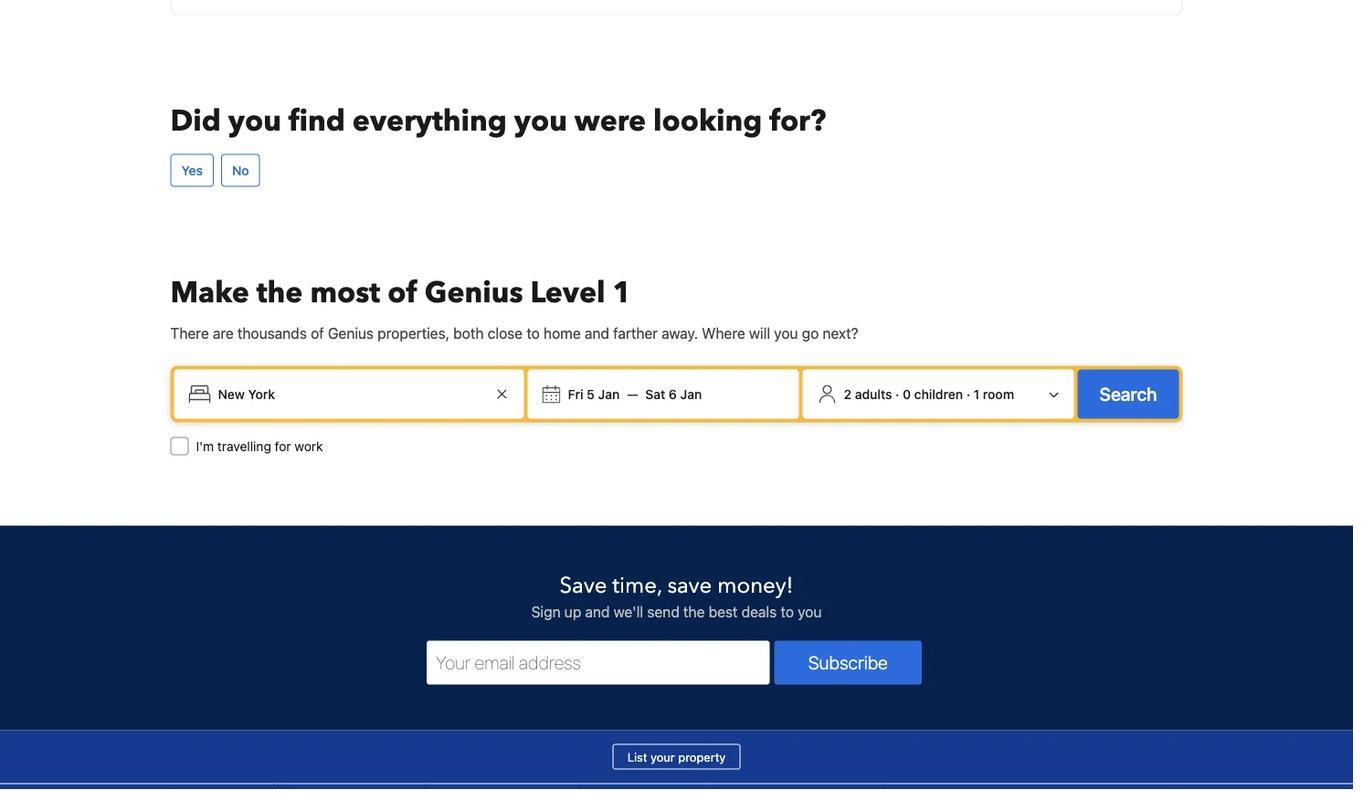 Task type: vqa. For each thing, say whether or not it's contained in the screenshot.
reasons.
no



Task type: locate. For each thing, give the bounding box(es) containing it.
0 vertical spatial genius
[[425, 273, 523, 312]]

1 vertical spatial to
[[781, 603, 794, 620]]

properties,
[[378, 324, 450, 342]]

of
[[388, 273, 417, 312], [311, 324, 324, 342]]

travelling
[[217, 438, 271, 453]]

we'll
[[614, 603, 643, 620]]

Your email address email field
[[427, 641, 770, 685]]

there are thousands of genius properties, both close to home and farther away. where will you go next?
[[170, 324, 858, 342]]

1 left room
[[974, 386, 980, 401]]

1 horizontal spatial genius
[[425, 273, 523, 312]]

next?
[[823, 324, 858, 342]]

no
[[232, 162, 249, 178]]

away.
[[662, 324, 698, 342]]

0 vertical spatial and
[[585, 324, 609, 342]]

home
[[544, 324, 581, 342]]

to right close
[[527, 324, 540, 342]]

and right 'up' at bottom left
[[585, 603, 610, 620]]

the up the thousands
[[256, 273, 303, 312]]

room
[[983, 386, 1014, 401]]

1 vertical spatial of
[[311, 324, 324, 342]]

no button
[[221, 154, 260, 187]]

where
[[702, 324, 745, 342]]

of for thousands
[[311, 324, 324, 342]]

send
[[647, 603, 680, 620]]

jan right 5
[[598, 386, 620, 401]]

thousands
[[237, 324, 307, 342]]

of up properties, at the left of the page
[[388, 273, 417, 312]]

genius
[[425, 273, 523, 312], [328, 324, 374, 342]]

0 horizontal spatial jan
[[598, 386, 620, 401]]

genius down most
[[328, 324, 374, 342]]

1 vertical spatial genius
[[328, 324, 374, 342]]

subscribe
[[808, 652, 888, 673]]

you right deals
[[798, 603, 822, 620]]

1 up 'farther'
[[613, 273, 632, 312]]

looking
[[653, 101, 762, 141]]

1 vertical spatial and
[[585, 603, 610, 620]]

—
[[627, 386, 638, 401]]

to
[[527, 324, 540, 342], [781, 603, 794, 620]]

genius up the both
[[425, 273, 523, 312]]

0 horizontal spatial to
[[527, 324, 540, 342]]

0 horizontal spatial of
[[311, 324, 324, 342]]

farther
[[613, 324, 658, 342]]

adults
[[855, 386, 892, 401]]

for?
[[770, 101, 826, 141]]

1 for level
[[613, 273, 632, 312]]

jan right 6
[[680, 386, 702, 401]]

Where are you going? field
[[211, 378, 491, 411]]

you
[[228, 101, 281, 141], [514, 101, 567, 141], [774, 324, 798, 342], [798, 603, 822, 620]]

1 vertical spatial 1
[[974, 386, 980, 401]]

children
[[914, 386, 963, 401]]

for
[[275, 438, 291, 453]]

navigation
[[169, 784, 885, 790]]

0
[[903, 386, 911, 401]]

0 horizontal spatial the
[[256, 273, 303, 312]]

and
[[585, 324, 609, 342], [585, 603, 610, 620]]

1 horizontal spatial the
[[683, 603, 705, 620]]

save time, save money! sign up and we'll send the best deals to you
[[531, 571, 822, 620]]

jan
[[598, 386, 620, 401], [680, 386, 702, 401]]

yes button
[[170, 154, 214, 187]]

sat 6 jan button
[[638, 378, 709, 411]]

of for most
[[388, 273, 417, 312]]

1 · from the left
[[895, 386, 899, 401]]

0 vertical spatial 1
[[613, 273, 632, 312]]

to right deals
[[781, 603, 794, 620]]

1 inside button
[[974, 386, 980, 401]]

find
[[289, 101, 345, 141]]

and inside save time, save money! sign up and we'll send the best deals to you
[[585, 603, 610, 620]]

· left 0
[[895, 386, 899, 401]]

the
[[256, 273, 303, 312], [683, 603, 705, 620]]

1 horizontal spatial jan
[[680, 386, 702, 401]]

· right children
[[966, 386, 970, 401]]

0 horizontal spatial genius
[[328, 324, 374, 342]]

of right the thousands
[[311, 324, 324, 342]]

and right home
[[585, 324, 609, 342]]

1
[[613, 273, 632, 312], [974, 386, 980, 401]]

genius for properties,
[[328, 324, 374, 342]]

2 adults · 0 children · 1 room button
[[810, 377, 1067, 411]]

1 horizontal spatial of
[[388, 273, 417, 312]]

0 horizontal spatial ·
[[895, 386, 899, 401]]

1 horizontal spatial 1
[[974, 386, 980, 401]]

search button
[[1078, 369, 1179, 419]]

·
[[895, 386, 899, 401], [966, 386, 970, 401]]

both
[[453, 324, 484, 342]]

up
[[564, 603, 581, 620]]

subscribe button
[[774, 641, 922, 685]]

the down save
[[683, 603, 705, 620]]

save
[[560, 571, 607, 601]]

0 horizontal spatial 1
[[613, 273, 632, 312]]

1 horizontal spatial ·
[[966, 386, 970, 401]]

the inside save time, save money! sign up and we'll send the best deals to you
[[683, 603, 705, 620]]

save time, save money! footer
[[0, 525, 1353, 790]]

1 horizontal spatial to
[[781, 603, 794, 620]]

list
[[627, 750, 647, 764]]

make the most of genius level 1
[[170, 273, 632, 312]]

genius for level
[[425, 273, 523, 312]]

save
[[667, 571, 712, 601]]

0 vertical spatial of
[[388, 273, 417, 312]]

0 vertical spatial the
[[256, 273, 303, 312]]

1 vertical spatial the
[[683, 603, 705, 620]]



Task type: describe. For each thing, give the bounding box(es) containing it.
1 jan from the left
[[598, 386, 620, 401]]

close
[[488, 324, 523, 342]]

yes
[[181, 162, 203, 178]]

navigation inside save time, save money! footer
[[169, 784, 885, 790]]

i'm travelling for work
[[196, 438, 323, 453]]

list your property
[[627, 750, 726, 764]]

level
[[530, 273, 605, 312]]

time,
[[612, 571, 662, 601]]

fri 5 jan — sat 6 jan
[[568, 386, 702, 401]]

you inside save time, save money! sign up and we'll send the best deals to you
[[798, 603, 822, 620]]

go
[[802, 324, 819, 342]]

6
[[669, 386, 677, 401]]

make
[[170, 273, 249, 312]]

did
[[170, 101, 221, 141]]

you up no
[[228, 101, 281, 141]]

to inside save time, save money! sign up and we'll send the best deals to you
[[781, 603, 794, 620]]

list your property link
[[613, 744, 740, 770]]

deals
[[742, 603, 777, 620]]

i'm
[[196, 438, 214, 453]]

2
[[844, 386, 852, 401]]

2 jan from the left
[[680, 386, 702, 401]]

best
[[709, 603, 738, 620]]

there
[[170, 324, 209, 342]]

1 for ·
[[974, 386, 980, 401]]

2 · from the left
[[966, 386, 970, 401]]

sat
[[645, 386, 665, 401]]

fri 5 jan button
[[561, 378, 627, 411]]

search
[[1100, 383, 1157, 405]]

5
[[587, 386, 595, 401]]

most
[[310, 273, 380, 312]]

2 adults · 0 children · 1 room
[[844, 386, 1014, 401]]

work
[[294, 438, 323, 453]]

fri
[[568, 386, 583, 401]]

sign
[[531, 603, 561, 620]]

everything
[[353, 101, 507, 141]]

0 vertical spatial to
[[527, 324, 540, 342]]

are
[[213, 324, 234, 342]]

you left go
[[774, 324, 798, 342]]

property
[[678, 750, 726, 764]]

you left were
[[514, 101, 567, 141]]

did you find everything you were looking for?
[[170, 101, 826, 141]]

were
[[575, 101, 646, 141]]

money!
[[717, 571, 793, 601]]

will
[[749, 324, 770, 342]]

your
[[651, 750, 675, 764]]



